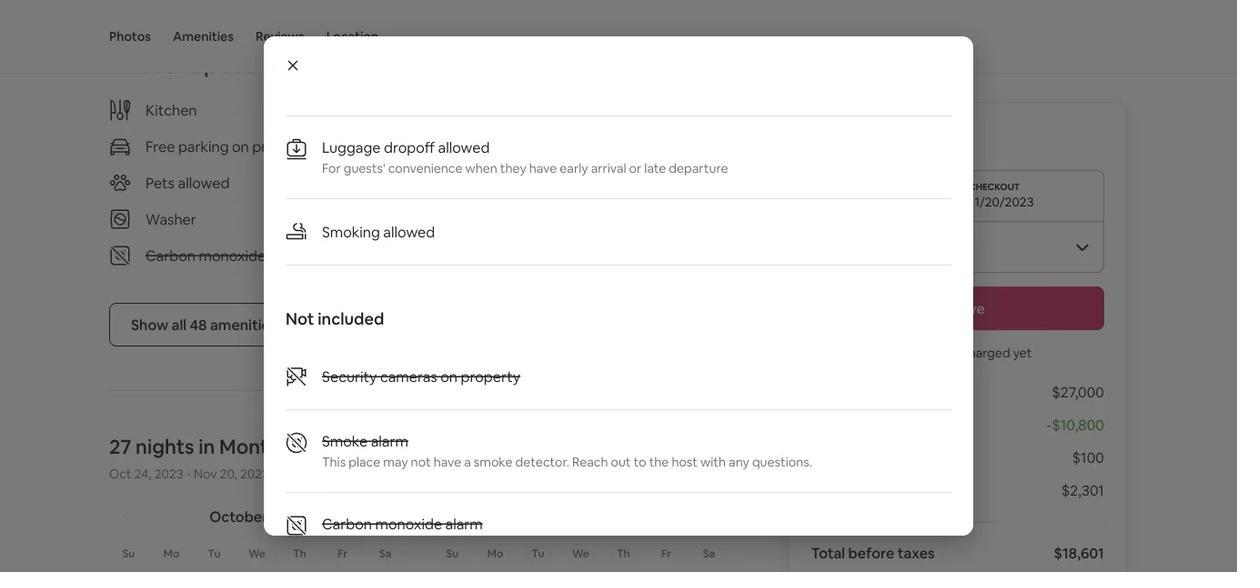 Task type: describe. For each thing, give the bounding box(es) containing it.
0 vertical spatial place
[[204, 52, 255, 78]]

be
[[944, 345, 959, 361]]

reviews
[[256, 28, 305, 45]]

included
[[318, 308, 384, 330]]

calendar application
[[87, 488, 1237, 572]]

monoxide inside what this place offers "dialog"
[[375, 515, 442, 533]]

guests'
[[344, 160, 385, 177]]

carbon inside what this place offers "dialog"
[[322, 515, 372, 533]]

reach
[[572, 454, 608, 470]]

to
[[634, 454, 647, 470]]

luggage dropoff allowed for guests' convenience when they have early arrival or late departure
[[322, 138, 728, 177]]

airbnb
[[811, 481, 857, 499]]

11/20/2023
[[969, 194, 1034, 210]]

cameras
[[380, 367, 437, 386]]

amenities
[[173, 28, 234, 45]]

$18,601
[[1054, 544, 1105, 562]]

out
[[611, 454, 631, 470]]

pool
[[499, 137, 529, 155]]

cleaning
[[811, 448, 870, 467]]

location
[[326, 28, 379, 45]]

airbnb service fee
[[811, 481, 933, 499]]

detector.
[[515, 454, 569, 470]]

arrival
[[591, 160, 626, 177]]

you won't be charged yet
[[884, 345, 1032, 361]]

pets allowed
[[146, 173, 230, 192]]

october 2023
[[210, 507, 304, 526]]

amenities
[[210, 315, 277, 334]]

with
[[701, 454, 726, 470]]

this
[[165, 52, 200, 78]]

in
[[199, 433, 215, 459]]

not
[[286, 308, 314, 330]]

0 vertical spatial fee
[[873, 448, 895, 467]]

0 horizontal spatial 2023
[[154, 466, 183, 482]]

20,
[[220, 466, 237, 482]]

2 sa from the left
[[703, 547, 715, 561]]

property
[[461, 367, 521, 386]]

$2,301
[[1062, 481, 1105, 499]]

premises
[[252, 137, 313, 155]]

on for parking
[[232, 137, 249, 155]]

0 vertical spatial monoxide
[[199, 246, 266, 265]]

smoke alarm this place may not have a smoke detector. reach out to the host with any questions.
[[322, 432, 812, 470]]

private pool
[[450, 137, 529, 155]]

what this place offers dialog
[[264, 0, 974, 572]]

they
[[500, 160, 527, 177]]

not included
[[286, 308, 384, 330]]

smoke
[[322, 432, 368, 450]]

a
[[464, 454, 471, 470]]

dropoff
[[384, 138, 435, 156]]

cleaning fee
[[811, 448, 895, 467]]

offers
[[260, 52, 315, 78]]

host
[[672, 454, 698, 470]]

before
[[848, 544, 895, 562]]

10/24/2023
[[822, 194, 889, 210]]

you
[[884, 345, 905, 361]]

48
[[190, 315, 207, 334]]

smoke
[[474, 454, 513, 470]]

oct
[[109, 466, 131, 482]]

private
[[450, 137, 496, 155]]

0 vertical spatial carbon
[[146, 246, 196, 265]]

1 su from the left
[[122, 547, 135, 561]]

nov
[[194, 466, 217, 482]]

kitchen
[[146, 100, 197, 119]]

free parking on premises
[[146, 137, 313, 155]]

$10,800
[[1052, 415, 1105, 434]]

all
[[172, 315, 187, 334]]

smoking
[[322, 222, 380, 241]]

$27,000
[[1052, 383, 1105, 401]]

won't
[[908, 345, 941, 361]]

allowed for pets allowed
[[178, 173, 230, 192]]

security cameras on property
[[322, 367, 521, 386]]

october
[[210, 507, 268, 526]]



Task type: locate. For each thing, give the bounding box(es) containing it.
2023 right 24,
[[154, 466, 183, 482]]

1 horizontal spatial place
[[349, 454, 381, 470]]

place down smoke
[[349, 454, 381, 470]]

monoxide up amenities
[[199, 246, 266, 265]]

1 sa from the left
[[379, 547, 391, 561]]

on right cameras at left
[[441, 367, 458, 386]]

questions.
[[752, 454, 812, 470]]

what this place offers
[[109, 52, 315, 78]]

1 horizontal spatial we
[[572, 547, 589, 561]]

charged
[[962, 345, 1010, 361]]

1 horizontal spatial fr
[[661, 547, 671, 561]]

early
[[560, 160, 588, 177]]

0 horizontal spatial fee
[[873, 448, 895, 467]]

0 horizontal spatial -
[[186, 466, 191, 482]]

2 horizontal spatial alarm
[[445, 515, 483, 533]]

th
[[293, 547, 306, 561], [617, 547, 630, 561]]

0 vertical spatial alarm
[[269, 246, 306, 265]]

0 vertical spatial -
[[1046, 415, 1052, 434]]

2023
[[154, 466, 183, 482], [240, 466, 269, 482], [271, 507, 304, 526]]

wifi
[[450, 100, 477, 119]]

27
[[109, 433, 131, 459]]

0 vertical spatial allowed
[[438, 138, 490, 156]]

allowed for smoking allowed
[[383, 222, 435, 241]]

1 horizontal spatial alarm
[[371, 432, 408, 450]]

smoking allowed
[[322, 222, 435, 241]]

0 horizontal spatial place
[[204, 52, 255, 78]]

0 vertical spatial on
[[232, 137, 249, 155]]

1 vertical spatial fee
[[911, 481, 933, 499]]

what
[[109, 52, 161, 78]]

total before taxes
[[811, 544, 935, 562]]

allowed down parking
[[178, 173, 230, 192]]

1 vertical spatial monoxide
[[375, 515, 442, 533]]

have inside smoke alarm this place may not have a smoke detector. reach out to the host with any questions.
[[434, 454, 461, 470]]

tu
[[208, 547, 221, 561], [532, 547, 544, 561]]

1 we from the left
[[249, 547, 265, 561]]

0 horizontal spatial we
[[249, 547, 265, 561]]

security
[[322, 367, 377, 386]]

carbon down the washer
[[146, 246, 196, 265]]

location button
[[326, 0, 379, 73]]

1 horizontal spatial allowed
[[383, 222, 435, 241]]

show all 48 amenities
[[131, 315, 277, 334]]

montevideo
[[219, 433, 332, 459]]

alarm up not
[[269, 246, 306, 265]]

2 mo from the left
[[487, 547, 503, 561]]

any
[[729, 454, 750, 470]]

1 horizontal spatial 2023
[[240, 466, 269, 482]]

fr
[[338, 547, 348, 561], [661, 547, 671, 561]]

or
[[629, 160, 642, 177]]

0 horizontal spatial su
[[122, 547, 135, 561]]

1 horizontal spatial carbon
[[322, 515, 372, 533]]

0 horizontal spatial tu
[[208, 547, 221, 561]]

on inside what this place offers "dialog"
[[441, 367, 458, 386]]

carbon monoxide alarm down may
[[322, 515, 483, 533]]

free
[[146, 137, 175, 155]]

1 vertical spatial carbon monoxide alarm
[[322, 515, 483, 533]]

have left 'a'
[[434, 454, 461, 470]]

mo
[[164, 547, 179, 561], [487, 547, 503, 561]]

2 horizontal spatial allowed
[[438, 138, 490, 156]]

0 horizontal spatial allowed
[[178, 173, 230, 192]]

for
[[322, 160, 341, 177]]

have
[[529, 160, 557, 177], [434, 454, 461, 470]]

2023 right 'october'
[[271, 507, 304, 526]]

place inside smoke alarm this place may not have a smoke detector. reach out to the host with any questions.
[[349, 454, 381, 470]]

allowed
[[438, 138, 490, 156], [178, 173, 230, 192], [383, 222, 435, 241]]

2 th from the left
[[617, 547, 630, 561]]

alarm
[[269, 246, 306, 265], [371, 432, 408, 450], [445, 515, 483, 533]]

carbon
[[146, 246, 196, 265], [322, 515, 372, 533]]

1 horizontal spatial have
[[529, 160, 557, 177]]

1 horizontal spatial on
[[441, 367, 458, 386]]

2 vertical spatial alarm
[[445, 515, 483, 533]]

not
[[411, 454, 431, 470]]

1 vertical spatial place
[[349, 454, 381, 470]]

2 tu from the left
[[532, 547, 544, 561]]

allowed inside luggage dropoff allowed for guests' convenience when they have early arrival or late departure
[[438, 138, 490, 156]]

place down amenities
[[204, 52, 255, 78]]

2 horizontal spatial 2023
[[271, 507, 304, 526]]

allowed right smoking on the left of the page
[[383, 222, 435, 241]]

carbon down this at the bottom left
[[322, 515, 372, 533]]

fee right "service"
[[911, 481, 933, 499]]

washer
[[146, 210, 196, 228]]

0 vertical spatial carbon monoxide alarm
[[146, 246, 306, 265]]

2 fr from the left
[[661, 547, 671, 561]]

1 vertical spatial on
[[441, 367, 458, 386]]

1 horizontal spatial sa
[[703, 547, 715, 561]]

0 horizontal spatial fr
[[338, 547, 348, 561]]

alarm inside smoke alarm this place may not have a smoke detector. reach out to the host with any questions.
[[371, 432, 408, 450]]

1 horizontal spatial monoxide
[[375, 515, 442, 533]]

service
[[860, 481, 908, 499]]

on right parking
[[232, 137, 249, 155]]

this
[[322, 454, 346, 470]]

fee
[[873, 448, 895, 467], [911, 481, 933, 499]]

0 horizontal spatial sa
[[379, 547, 391, 561]]

carbon monoxide alarm
[[146, 246, 306, 265], [322, 515, 483, 533]]

- inside 27 nights in montevideo oct 24, 2023 - nov 20, 2023
[[186, 466, 191, 482]]

0 horizontal spatial carbon
[[146, 246, 196, 265]]

carbon monoxide alarm down the washer
[[146, 246, 306, 265]]

yet
[[1013, 345, 1032, 361]]

parking
[[178, 137, 229, 155]]

1 mo from the left
[[164, 547, 179, 561]]

place
[[204, 52, 255, 78], [349, 454, 381, 470]]

reserve button
[[811, 287, 1105, 330]]

1 vertical spatial have
[[434, 454, 461, 470]]

carbon monoxide alarm inside what this place offers "dialog"
[[322, 515, 483, 533]]

0 horizontal spatial on
[[232, 137, 249, 155]]

reserve
[[930, 299, 985, 318]]

27 nights in montevideo oct 24, 2023 - nov 20, 2023
[[109, 433, 332, 482]]

1 vertical spatial allowed
[[178, 173, 230, 192]]

0 horizontal spatial mo
[[164, 547, 179, 561]]

photos button
[[109, 0, 151, 73]]

late
[[644, 160, 666, 177]]

show
[[131, 315, 169, 334]]

photos
[[109, 28, 151, 45]]

alarm up may
[[371, 432, 408, 450]]

monoxide down not
[[375, 515, 442, 533]]

0 vertical spatial have
[[529, 160, 557, 177]]

have right they
[[529, 160, 557, 177]]

sa
[[379, 547, 391, 561], [703, 547, 715, 561]]

may
[[383, 454, 408, 470]]

on
[[232, 137, 249, 155], [441, 367, 458, 386]]

we
[[249, 547, 265, 561], [572, 547, 589, 561]]

2 vertical spatial allowed
[[383, 222, 435, 241]]

departure
[[669, 160, 728, 177]]

allowed up 'when'
[[438, 138, 490, 156]]

taxes
[[898, 544, 935, 562]]

1 horizontal spatial fee
[[911, 481, 933, 499]]

total
[[811, 544, 845, 562]]

$100
[[1072, 448, 1105, 467]]

1 horizontal spatial th
[[617, 547, 630, 561]]

amenities button
[[173, 0, 234, 73]]

1 horizontal spatial carbon monoxide alarm
[[322, 515, 483, 533]]

when
[[465, 160, 497, 177]]

fee up "service"
[[873, 448, 895, 467]]

1 horizontal spatial -
[[1046, 415, 1052, 434]]

2023 right 20,
[[240, 466, 269, 482]]

0 horizontal spatial alarm
[[269, 246, 306, 265]]

reviews button
[[256, 0, 305, 73]]

24,
[[134, 466, 152, 482]]

0 horizontal spatial carbon monoxide alarm
[[146, 246, 306, 265]]

tv
[[450, 173, 469, 192]]

luggage
[[322, 138, 381, 156]]

1 vertical spatial carbon
[[322, 515, 372, 533]]

alarm down 'a'
[[445, 515, 483, 533]]

2023 inside calendar application
[[271, 507, 304, 526]]

show all 48 amenities button
[[109, 303, 299, 347]]

0 horizontal spatial have
[[434, 454, 461, 470]]

1 vertical spatial -
[[186, 466, 191, 482]]

0 horizontal spatial th
[[293, 547, 306, 561]]

pets
[[146, 173, 175, 192]]

1 fr from the left
[[338, 547, 348, 561]]

2 su from the left
[[446, 547, 459, 561]]

1 th from the left
[[293, 547, 306, 561]]

-$10,800
[[1046, 415, 1105, 434]]

su
[[122, 547, 135, 561], [446, 547, 459, 561]]

1 vertical spatial alarm
[[371, 432, 408, 450]]

1 horizontal spatial mo
[[487, 547, 503, 561]]

2 we from the left
[[572, 547, 589, 561]]

1 tu from the left
[[208, 547, 221, 561]]

convenience
[[388, 160, 463, 177]]

on for cameras
[[441, 367, 458, 386]]

the
[[649, 454, 669, 470]]

have inside luggage dropoff allowed for guests' convenience when they have early arrival or late departure
[[529, 160, 557, 177]]

1 horizontal spatial tu
[[532, 547, 544, 561]]

1 horizontal spatial su
[[446, 547, 459, 561]]

-
[[1046, 415, 1052, 434], [186, 466, 191, 482]]

0 horizontal spatial monoxide
[[199, 246, 266, 265]]

airbnb service fee button
[[811, 481, 933, 499]]



Task type: vqa. For each thing, say whether or not it's contained in the screenshot.
Zoom in icon
no



